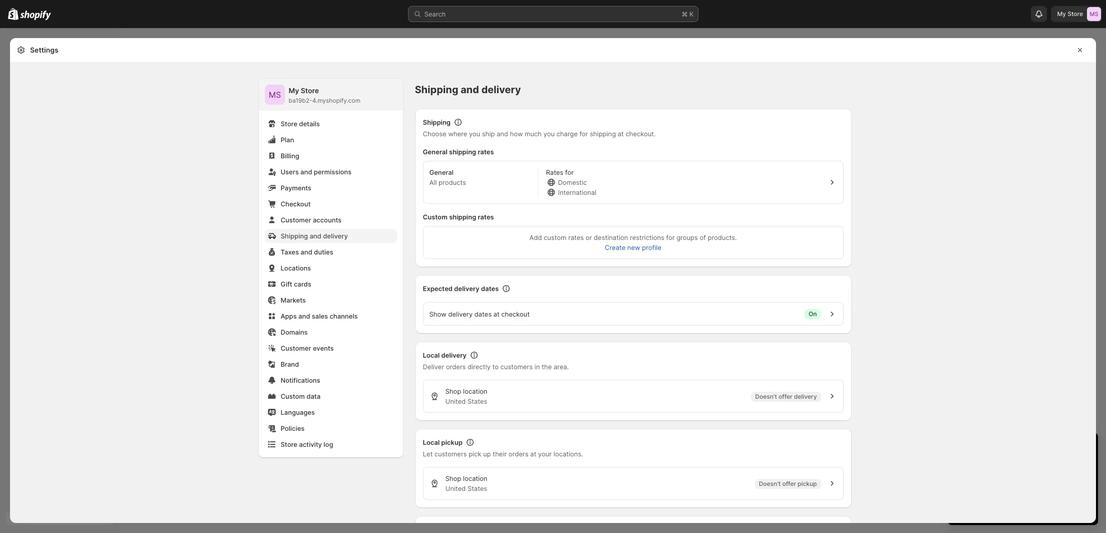 Task type: locate. For each thing, give the bounding box(es) containing it.
0 horizontal spatial custom
[[281, 392, 305, 400]]

duties
[[314, 248, 334, 256]]

dates
[[481, 285, 499, 293], [475, 310, 492, 318]]

store details
[[281, 120, 320, 128]]

payments
[[281, 184, 312, 192]]

customers
[[501, 363, 533, 371], [435, 450, 467, 458]]

data
[[307, 392, 321, 400]]

events
[[313, 344, 334, 352]]

2 vertical spatial shipping
[[449, 213, 477, 221]]

store
[[1068, 10, 1084, 18], [301, 86, 319, 95], [281, 120, 298, 128], [281, 440, 298, 448]]

and
[[461, 84, 479, 96], [497, 130, 509, 138], [301, 168, 312, 176], [310, 232, 322, 240], [301, 248, 313, 256], [299, 312, 310, 320]]

0 vertical spatial doesn't
[[756, 393, 778, 400]]

apps
[[281, 312, 297, 320]]

0 vertical spatial shipping
[[590, 130, 616, 138]]

2 vertical spatial for
[[667, 234, 675, 242]]

shipping and delivery inside the "shop settings menu" element
[[281, 232, 348, 240]]

local for local delivery
[[423, 351, 440, 359]]

users
[[281, 168, 299, 176]]

for right "charge"
[[580, 130, 589, 138]]

0 horizontal spatial customers
[[435, 450, 467, 458]]

custom down all
[[423, 213, 448, 221]]

destination
[[594, 234, 629, 242]]

my store ba19b2-4.myshopify.com
[[289, 86, 361, 104]]

1 horizontal spatial pickup
[[798, 480, 818, 487]]

shopify image
[[8, 8, 19, 20]]

orders down the local delivery
[[446, 363, 466, 371]]

choose
[[423, 130, 447, 138]]

1 vertical spatial pickup
[[798, 480, 818, 487]]

1 vertical spatial my
[[289, 86, 299, 95]]

dates left checkout
[[475, 310, 492, 318]]

for left groups in the top right of the page
[[667, 234, 675, 242]]

customer down the checkout
[[281, 216, 311, 224]]

customer down domains
[[281, 344, 311, 352]]

and for users and permissions link
[[301, 168, 312, 176]]

states down 'directly'
[[468, 397, 488, 405]]

new
[[628, 244, 641, 252]]

shipping and delivery
[[415, 84, 521, 96], [281, 232, 348, 240]]

united for customers
[[446, 485, 466, 493]]

shipping for custom shipping rates
[[449, 213, 477, 221]]

1 horizontal spatial shipping and delivery
[[415, 84, 521, 96]]

2 vertical spatial at
[[531, 450, 537, 458]]

2 vertical spatial rates
[[569, 234, 584, 242]]

offer for let customers pick up their orders at your locations.
[[783, 480, 797, 487]]

let
[[423, 450, 433, 458]]

store up plan on the top left
[[281, 120, 298, 128]]

at
[[618, 130, 624, 138], [494, 310, 500, 318], [531, 450, 537, 458]]

and right taxes
[[301, 248, 313, 256]]

1 united from the top
[[446, 397, 466, 405]]

shop location united states down pick
[[446, 475, 488, 493]]

customer
[[281, 216, 311, 224], [281, 344, 311, 352]]

and down customer accounts
[[310, 232, 322, 240]]

1 vertical spatial shop location united states
[[446, 475, 488, 493]]

general down choose in the top left of the page
[[423, 148, 448, 156]]

0 vertical spatial location
[[463, 387, 488, 395]]

2 shop location united states from the top
[[446, 475, 488, 493]]

1 vertical spatial offer
[[783, 480, 797, 487]]

0 vertical spatial dates
[[481, 285, 499, 293]]

at left checkout.
[[618, 130, 624, 138]]

dates up show delivery dates at checkout
[[481, 285, 499, 293]]

local up the let
[[423, 438, 440, 446]]

your
[[539, 450, 552, 458]]

store inside my store ba19b2-4.myshopify.com
[[301, 86, 319, 95]]

you
[[469, 130, 481, 138], [544, 130, 555, 138]]

1 vertical spatial rates
[[478, 213, 494, 221]]

0 horizontal spatial for
[[566, 168, 574, 176]]

1 shop location united states from the top
[[446, 387, 488, 405]]

settings
[[30, 46, 58, 54]]

0 horizontal spatial shipping and delivery
[[281, 232, 348, 240]]

shop location united states
[[446, 387, 488, 405], [446, 475, 488, 493]]

1 vertical spatial states
[[468, 485, 488, 493]]

1 horizontal spatial orders
[[509, 450, 529, 458]]

united up local pickup
[[446, 397, 466, 405]]

at left checkout
[[494, 310, 500, 318]]

store up ba19b2-
[[301, 86, 319, 95]]

0 vertical spatial united
[[446, 397, 466, 405]]

1 customer from the top
[[281, 216, 311, 224]]

⌘ k
[[682, 10, 694, 18]]

at left your
[[531, 450, 537, 458]]

0 horizontal spatial my
[[289, 86, 299, 95]]

1 vertical spatial united
[[446, 485, 466, 493]]

united down local pickup
[[446, 485, 466, 493]]

shipping and delivery up 'where'
[[415, 84, 521, 96]]

general shipping rates
[[423, 148, 494, 156]]

my for my store ba19b2-4.myshopify.com
[[289, 86, 299, 95]]

states down pick
[[468, 485, 488, 493]]

0 vertical spatial offer
[[779, 393, 793, 400]]

1 vertical spatial local
[[423, 438, 440, 446]]

1 vertical spatial at
[[494, 310, 500, 318]]

delivery
[[482, 84, 521, 96], [323, 232, 348, 240], [455, 285, 480, 293], [449, 310, 473, 318], [442, 351, 467, 359], [795, 393, 818, 400]]

you left ship
[[469, 130, 481, 138]]

local up 'deliver'
[[423, 351, 440, 359]]

brand
[[281, 360, 299, 368]]

1 vertical spatial location
[[463, 475, 488, 483]]

0 vertical spatial shipping and delivery
[[415, 84, 521, 96]]

shipping and delivery down customer accounts
[[281, 232, 348, 240]]

apps and sales channels
[[281, 312, 358, 320]]

shop down the local delivery
[[446, 387, 462, 395]]

rates for general shipping rates
[[478, 148, 494, 156]]

and for apps and sales channels link
[[299, 312, 310, 320]]

shipping inside the "shop settings menu" element
[[281, 232, 308, 240]]

shipping and delivery link
[[265, 229, 397, 243]]

0 vertical spatial shop location united states
[[446, 387, 488, 405]]

my up ba19b2-
[[289, 86, 299, 95]]

location for pick
[[463, 475, 488, 483]]

taxes and duties link
[[265, 245, 397, 259]]

3 days left in your trial element
[[949, 459, 1099, 525]]

local for local pickup
[[423, 438, 440, 446]]

and right apps
[[299, 312, 310, 320]]

0 vertical spatial at
[[618, 130, 624, 138]]

location down 'directly'
[[463, 387, 488, 395]]

1 horizontal spatial you
[[544, 130, 555, 138]]

gift
[[281, 280, 292, 288]]

0 vertical spatial pickup
[[442, 438, 463, 446]]

1 vertical spatial shipping
[[449, 148, 477, 156]]

let customers pick up their orders at your locations.
[[423, 450, 584, 458]]

1 local from the top
[[423, 351, 440, 359]]

cards
[[294, 280, 311, 288]]

shipping for general shipping rates
[[449, 148, 477, 156]]

orders right the their
[[509, 450, 529, 458]]

store down policies
[[281, 440, 298, 448]]

my for my store
[[1058, 10, 1067, 18]]

my left my store icon
[[1058, 10, 1067, 18]]

customer accounts
[[281, 216, 342, 224]]

2 local from the top
[[423, 438, 440, 446]]

0 vertical spatial for
[[580, 130, 589, 138]]

1 horizontal spatial my
[[1058, 10, 1067, 18]]

shipping down 'where'
[[449, 148, 477, 156]]

policies link
[[265, 421, 397, 435]]

0 vertical spatial orders
[[446, 363, 466, 371]]

2 location from the top
[[463, 475, 488, 483]]

for up domestic
[[566, 168, 574, 176]]

shipping
[[590, 130, 616, 138], [449, 148, 477, 156], [449, 213, 477, 221]]

2 shop from the top
[[446, 475, 462, 483]]

0 horizontal spatial you
[[469, 130, 481, 138]]

2 you from the left
[[544, 130, 555, 138]]

details
[[299, 120, 320, 128]]

rates for custom shipping rates
[[478, 213, 494, 221]]

1 you from the left
[[469, 130, 481, 138]]

custom up languages
[[281, 392, 305, 400]]

shipping right "charge"
[[590, 130, 616, 138]]

international
[[558, 188, 597, 196]]

directly
[[468, 363, 491, 371]]

deliver
[[423, 363, 444, 371]]

1 shop from the top
[[446, 387, 462, 395]]

dialog
[[1101, 38, 1107, 523]]

1 horizontal spatial for
[[580, 130, 589, 138]]

local delivery
[[423, 351, 467, 359]]

1 vertical spatial customer
[[281, 344, 311, 352]]

doesn't
[[756, 393, 778, 400], [759, 480, 781, 487]]

notifications link
[[265, 373, 397, 387]]

custom data
[[281, 392, 321, 400]]

my store image
[[1088, 7, 1102, 21]]

1 vertical spatial shop
[[446, 475, 462, 483]]

custom
[[423, 213, 448, 221], [281, 392, 305, 400]]

notifications
[[281, 376, 320, 384]]

0 vertical spatial customers
[[501, 363, 533, 371]]

custom data link
[[265, 389, 397, 403]]

general up all
[[430, 168, 454, 176]]

0 vertical spatial local
[[423, 351, 440, 359]]

0 horizontal spatial at
[[494, 310, 500, 318]]

apps and sales channels link
[[265, 309, 397, 323]]

1 vertical spatial dates
[[475, 310, 492, 318]]

accounts
[[313, 216, 342, 224]]

custom inside the "shop settings menu" element
[[281, 392, 305, 400]]

0 vertical spatial shop
[[446, 387, 462, 395]]

location
[[463, 387, 488, 395], [463, 475, 488, 483]]

rates for
[[546, 168, 574, 176]]

2 customer from the top
[[281, 344, 311, 352]]

0 vertical spatial custom
[[423, 213, 448, 221]]

permissions
[[314, 168, 352, 176]]

customers left in
[[501, 363, 533, 371]]

shop down local pickup
[[446, 475, 462, 483]]

payments link
[[265, 181, 397, 195]]

local pickup
[[423, 438, 463, 446]]

shipping down products
[[449, 213, 477, 221]]

0 vertical spatial my
[[1058, 10, 1067, 18]]

0 vertical spatial states
[[468, 397, 488, 405]]

you right much
[[544, 130, 555, 138]]

1 vertical spatial custom
[[281, 392, 305, 400]]

0 vertical spatial rates
[[478, 148, 494, 156]]

gift cards
[[281, 280, 311, 288]]

shop
[[446, 387, 462, 395], [446, 475, 462, 483]]

1 vertical spatial doesn't
[[759, 480, 781, 487]]

and for shipping and delivery link
[[310, 232, 322, 240]]

shop location united states down 'directly'
[[446, 387, 488, 405]]

2 horizontal spatial for
[[667, 234, 675, 242]]

store left my store icon
[[1068, 10, 1084, 18]]

checkout.
[[626, 130, 656, 138]]

0 vertical spatial general
[[423, 148, 448, 156]]

my
[[1058, 10, 1067, 18], [289, 86, 299, 95]]

2 states from the top
[[468, 485, 488, 493]]

customer for customer accounts
[[281, 216, 311, 224]]

1 states from the top
[[468, 397, 488, 405]]

for
[[580, 130, 589, 138], [566, 168, 574, 176], [667, 234, 675, 242]]

1 vertical spatial shipping and delivery
[[281, 232, 348, 240]]

expected delivery dates
[[423, 285, 499, 293]]

1 horizontal spatial custom
[[423, 213, 448, 221]]

united for orders
[[446, 397, 466, 405]]

rates inside add custom rates or destination restrictions for groups of products. create new profile
[[569, 234, 584, 242]]

local
[[423, 351, 440, 359], [423, 438, 440, 446]]

brand link
[[265, 357, 397, 371]]

my inside my store ba19b2-4.myshopify.com
[[289, 86, 299, 95]]

general inside general all products
[[430, 168, 454, 176]]

and right users
[[301, 168, 312, 176]]

1 location from the top
[[463, 387, 488, 395]]

2 united from the top
[[446, 485, 466, 493]]

2 vertical spatial shipping
[[281, 232, 308, 240]]

customers down local pickup
[[435, 450, 467, 458]]

location down pick
[[463, 475, 488, 483]]

1 vertical spatial general
[[430, 168, 454, 176]]

0 horizontal spatial pickup
[[442, 438, 463, 446]]

0 vertical spatial customer
[[281, 216, 311, 224]]

general
[[423, 148, 448, 156], [430, 168, 454, 176]]

of
[[700, 234, 706, 242]]



Task type: describe. For each thing, give the bounding box(es) containing it.
dates for show delivery dates at checkout
[[475, 310, 492, 318]]

taxes and duties
[[281, 248, 334, 256]]

on
[[809, 310, 818, 318]]

their
[[493, 450, 507, 458]]

for inside add custom rates or destination restrictions for groups of products. create new profile
[[667, 234, 675, 242]]

1 vertical spatial for
[[566, 168, 574, 176]]

much
[[525, 130, 542, 138]]

show delivery dates at checkout
[[430, 310, 530, 318]]

domains
[[281, 328, 308, 336]]

rates
[[546, 168, 564, 176]]

2 horizontal spatial at
[[618, 130, 624, 138]]

customer events
[[281, 344, 334, 352]]

offer for deliver orders directly to customers in the area.
[[779, 393, 793, 400]]

ms button
[[265, 85, 285, 105]]

show
[[430, 310, 447, 318]]

general for shipping
[[423, 148, 448, 156]]

custom for custom data
[[281, 392, 305, 400]]

rates for add custom rates or destination restrictions for groups of products. create new profile
[[569, 234, 584, 242]]

general for all
[[430, 168, 454, 176]]

doesn't for let customers pick up their orders at your locations.
[[759, 480, 781, 487]]

or
[[586, 234, 592, 242]]

doesn't offer delivery
[[756, 393, 818, 400]]

1 horizontal spatial at
[[531, 450, 537, 458]]

settings dialog
[[10, 38, 1097, 533]]

plan
[[281, 136, 294, 144]]

where
[[449, 130, 468, 138]]

languages
[[281, 408, 315, 416]]

activity
[[299, 440, 322, 448]]

doesn't offer pickup
[[759, 480, 818, 487]]

k
[[690, 10, 694, 18]]

shop settings menu element
[[259, 79, 403, 458]]

custom
[[544, 234, 567, 242]]

shop for orders
[[446, 387, 462, 395]]

1 vertical spatial customers
[[435, 450, 467, 458]]

all
[[430, 178, 437, 186]]

charge
[[557, 130, 578, 138]]

users and permissions
[[281, 168, 352, 176]]

my store
[[1058, 10, 1084, 18]]

ship
[[482, 130, 495, 138]]

store activity log link
[[265, 437, 397, 451]]

⌘
[[682, 10, 688, 18]]

deliver orders directly to customers in the area.
[[423, 363, 569, 371]]

1 vertical spatial shipping
[[423, 118, 451, 126]]

the
[[542, 363, 552, 371]]

dates for expected delivery dates
[[481, 285, 499, 293]]

and up 'where'
[[461, 84, 479, 96]]

store activity log
[[281, 440, 333, 448]]

1 horizontal spatial customers
[[501, 363, 533, 371]]

restrictions
[[630, 234, 665, 242]]

expected
[[423, 285, 453, 293]]

customer events link
[[265, 341, 397, 355]]

users and permissions link
[[265, 165, 397, 179]]

billing
[[281, 152, 300, 160]]

my store image
[[265, 85, 285, 105]]

search
[[425, 10, 446, 18]]

shopify image
[[20, 10, 51, 20]]

how
[[510, 130, 523, 138]]

gift cards link
[[265, 277, 397, 291]]

channels
[[330, 312, 358, 320]]

languages link
[[265, 405, 397, 419]]

ba19b2-
[[289, 97, 312, 104]]

states for pick
[[468, 485, 488, 493]]

checkout
[[281, 200, 311, 208]]

states for directly
[[468, 397, 488, 405]]

delivery inside the "shop settings menu" element
[[323, 232, 348, 240]]

checkout link
[[265, 197, 397, 211]]

products
[[439, 178, 466, 186]]

sales
[[312, 312, 328, 320]]

products.
[[708, 234, 737, 242]]

in
[[535, 363, 540, 371]]

create new profile link
[[605, 243, 662, 253]]

markets link
[[265, 293, 397, 307]]

general all products
[[430, 168, 466, 186]]

custom for custom shipping rates
[[423, 213, 448, 221]]

create
[[605, 244, 626, 252]]

groups
[[677, 234, 698, 242]]

customer for customer events
[[281, 344, 311, 352]]

and right ship
[[497, 130, 509, 138]]

markets
[[281, 296, 306, 304]]

checkout
[[502, 310, 530, 318]]

shop for customers
[[446, 475, 462, 483]]

billing link
[[265, 149, 397, 163]]

shop location united states for orders
[[446, 387, 488, 405]]

store details link
[[265, 117, 397, 131]]

custom shipping rates
[[423, 213, 494, 221]]

shop location united states for customers
[[446, 475, 488, 493]]

locations
[[281, 264, 311, 272]]

0 vertical spatial shipping
[[415, 84, 459, 96]]

locations link
[[265, 261, 397, 275]]

domains link
[[265, 325, 397, 339]]

up
[[484, 450, 491, 458]]

1 vertical spatial orders
[[509, 450, 529, 458]]

plan link
[[265, 133, 397, 147]]

policies
[[281, 424, 305, 432]]

locations.
[[554, 450, 584, 458]]

location for directly
[[463, 387, 488, 395]]

doesn't for deliver orders directly to customers in the area.
[[756, 393, 778, 400]]

profile
[[643, 244, 662, 252]]

0 horizontal spatial orders
[[446, 363, 466, 371]]

and for taxes and duties link
[[301, 248, 313, 256]]

choose where you ship and how much you charge for shipping at checkout.
[[423, 130, 656, 138]]

domestic
[[558, 178, 587, 186]]



Task type: vqa. For each thing, say whether or not it's contained in the screenshot.
Browse on the right bottom of the page
no



